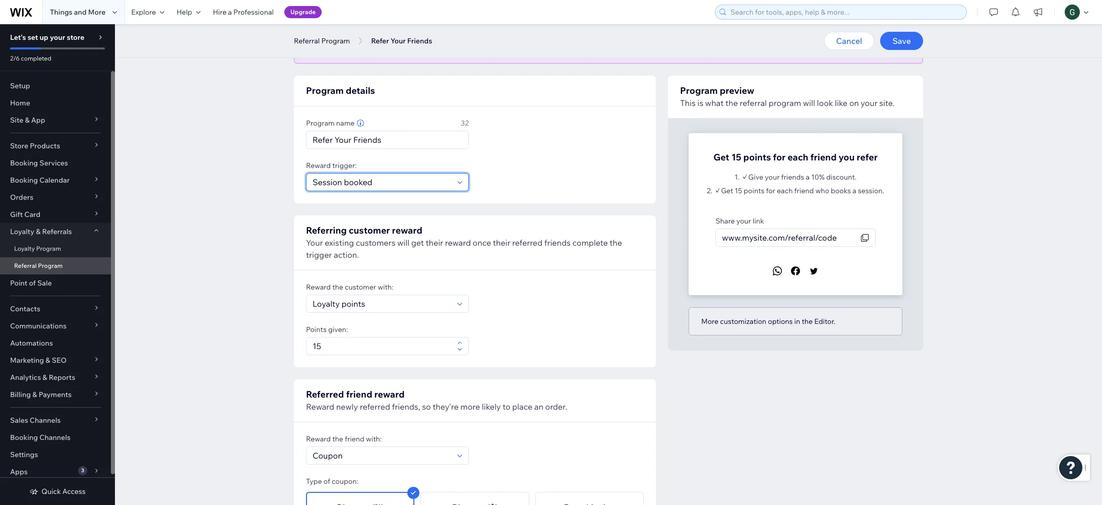Task type: locate. For each thing, give the bounding box(es) containing it.
store products
[[10, 141, 60, 150]]

referral program for the referral program link
[[14, 262, 63, 269]]

reward
[[306, 161, 331, 170], [306, 283, 331, 292], [306, 402, 335, 412], [306, 434, 331, 443]]

get inside give your friends a 10% discount. get 15 points for each friend who books a session.
[[721, 186, 734, 195]]

1 vertical spatial booking
[[10, 176, 38, 185]]

upgrade now
[[316, 42, 362, 51]]

Search for tools, apps, help & more... field
[[728, 5, 964, 19]]

let
[[429, 22, 438, 31]]

& left the reports
[[43, 373, 47, 382]]

loyalty program
[[14, 245, 61, 252]]

points down give
[[744, 186, 765, 195]]

of right type
[[324, 477, 330, 486]]

reward up type
[[306, 434, 331, 443]]

& inside site & app popup button
[[25, 116, 30, 125]]

Reward the customer with: field
[[310, 295, 455, 312]]

& inside 'marketing & seo' dropdown button
[[46, 356, 50, 365]]

with: up reward the friend with: field
[[366, 434, 382, 443]]

0 vertical spatial with:
[[378, 283, 394, 292]]

referral inside button
[[294, 36, 320, 45]]

0 horizontal spatial referral
[[14, 262, 37, 269]]

channels down sales channels dropdown button
[[40, 433, 71, 442]]

& right billing
[[32, 390, 37, 399]]

place
[[513, 402, 533, 412]]

loyalty down loyalty & referrals
[[14, 245, 35, 252]]

referral program down need
[[294, 36, 350, 45]]

what
[[706, 98, 724, 108]]

they're
[[433, 402, 459, 412]]

0 vertical spatial site.
[[575, 22, 589, 31]]

upgrade down need
[[316, 42, 345, 51]]

1 horizontal spatial your
[[391, 36, 406, 45]]

1 vertical spatial referral
[[14, 262, 37, 269]]

0 vertical spatial channels
[[30, 416, 61, 425]]

of left sale
[[29, 278, 36, 288]]

with: for customer
[[378, 283, 394, 292]]

your up trigger
[[306, 238, 323, 248]]

reward inside referred friend reward reward newly referred friends, so they're more likely to place an order.
[[375, 388, 405, 400]]

upgrade up you
[[291, 8, 316, 16]]

a
[[228, 8, 232, 17], [339, 22, 343, 31], [806, 173, 810, 182], [853, 186, 857, 195]]

more left customization
[[702, 317, 719, 326]]

0 vertical spatial reward
[[392, 225, 423, 236]]

1 vertical spatial site.
[[880, 98, 895, 108]]

site & app
[[10, 116, 45, 125]]

1 horizontal spatial referral program
[[294, 36, 350, 45]]

channels
[[30, 416, 61, 425], [40, 433, 71, 442]]

1 vertical spatial get
[[721, 186, 734, 195]]

2/6
[[10, 54, 20, 62]]

& for loyalty
[[36, 227, 41, 236]]

referral
[[740, 98, 767, 108]]

is
[[698, 98, 704, 108]]

friend left who
[[795, 186, 814, 195]]

1 horizontal spatial site.
[[880, 98, 895, 108]]

booking for booking calendar
[[10, 176, 38, 185]]

hire
[[213, 8, 227, 17]]

gift card
[[10, 210, 40, 219]]

1 vertical spatial points
[[744, 186, 765, 195]]

0 vertical spatial referral program
[[294, 36, 350, 45]]

products
[[30, 141, 60, 150]]

hire a professional link
[[207, 0, 280, 24]]

save button
[[881, 32, 924, 50]]

loyalty
[[10, 227, 34, 236], [14, 245, 35, 252]]

program down loyalty program link
[[38, 262, 63, 269]]

booking services link
[[0, 154, 111, 172]]

loyalty inside dropdown button
[[10, 227, 34, 236]]

so
[[422, 402, 431, 412]]

let's set up your store
[[10, 33, 84, 42]]

the down action.
[[333, 283, 343, 292]]

1 vertical spatial friends
[[782, 173, 805, 182]]

1 vertical spatial referral program
[[14, 262, 63, 269]]

& left seo on the left bottom
[[46, 356, 50, 365]]

reward down referred
[[306, 402, 335, 412]]

1 vertical spatial each
[[777, 186, 793, 195]]

& inside billing & payments dropdown button
[[32, 390, 37, 399]]

Reward trigger: field
[[310, 174, 455, 191]]

& for marketing
[[46, 356, 50, 365]]

1 vertical spatial of
[[324, 477, 330, 486]]

referred right newly
[[360, 402, 390, 412]]

1 horizontal spatial of
[[324, 477, 330, 486]]

1 horizontal spatial will
[[804, 98, 816, 108]]

4 reward from the top
[[306, 434, 331, 443]]

booking up settings
[[10, 433, 38, 442]]

with: up "reward the customer with:" field
[[378, 283, 394, 292]]

customers up action.
[[356, 238, 396, 248]]

0 vertical spatial upgrade
[[291, 8, 316, 16]]

to
[[421, 22, 428, 31], [551, 22, 557, 31], [503, 402, 511, 412]]

0 vertical spatial referred
[[513, 238, 543, 248]]

each up give your friends a 10% discount. get 15 points for each friend who books a session.
[[788, 151, 809, 163]]

reward left the trigger:
[[306, 161, 331, 170]]

will left get
[[398, 238, 410, 248]]

0 vertical spatial get
[[714, 151, 730, 163]]

0 vertical spatial of
[[29, 278, 36, 288]]

referred right once
[[513, 238, 543, 248]]

reward up friends,
[[375, 388, 405, 400]]

points
[[744, 151, 771, 163], [744, 186, 765, 195]]

loyalty down 'gift card'
[[10, 227, 34, 236]]

for up give your friends a 10% discount. get 15 points for each friend who books a session.
[[774, 151, 786, 163]]

1 vertical spatial upgrade
[[316, 42, 345, 51]]

in
[[795, 317, 801, 326]]

friend up 10%
[[811, 151, 837, 163]]

completed
[[21, 54, 51, 62]]

friend
[[811, 151, 837, 163], [795, 186, 814, 195], [346, 388, 373, 400], [345, 434, 365, 443]]

of for sale
[[29, 278, 36, 288]]

upgrade inside button
[[316, 42, 345, 51]]

reward down trigger
[[306, 283, 331, 292]]

2 booking from the top
[[10, 176, 38, 185]]

1 vertical spatial for
[[767, 186, 776, 195]]

access
[[62, 487, 86, 496]]

1 horizontal spatial referral
[[294, 36, 320, 45]]

loyalty program link
[[0, 240, 111, 257]]

channels up booking channels
[[30, 416, 61, 425]]

&
[[25, 116, 30, 125], [36, 227, 41, 236], [46, 356, 50, 365], [43, 373, 47, 382], [32, 390, 37, 399]]

referral program inside button
[[294, 36, 350, 45]]

setup link
[[0, 77, 111, 94]]

booking down store
[[10, 158, 38, 167]]

their
[[509, 22, 524, 31], [426, 238, 444, 248], [493, 238, 511, 248]]

payments
[[39, 390, 72, 399]]

quick access button
[[29, 487, 86, 496]]

0 vertical spatial booking
[[10, 158, 38, 167]]

program up program name
[[306, 85, 344, 96]]

0 horizontal spatial your
[[306, 238, 323, 248]]

3 booking from the top
[[10, 433, 38, 442]]

& right site at top
[[25, 116, 30, 125]]

1 vertical spatial reward
[[445, 238, 471, 248]]

billing
[[10, 390, 31, 399]]

program down loyalty & referrals dropdown button
[[36, 245, 61, 252]]

analytics
[[10, 373, 41, 382]]

1 vertical spatial refer
[[857, 151, 878, 163]]

2 vertical spatial friends
[[545, 238, 571, 248]]

referral program button
[[289, 33, 355, 48]]

1 vertical spatial customer
[[345, 283, 376, 292]]

points up give
[[744, 151, 771, 163]]

referral inside sidebar element
[[14, 262, 37, 269]]

share your link
[[716, 216, 765, 226]]

0 vertical spatial loyalty
[[10, 227, 34, 236]]

2 vertical spatial reward
[[375, 388, 405, 400]]

Share your link field
[[720, 229, 857, 246]]

0 vertical spatial your
[[391, 36, 406, 45]]

1 reward from the top
[[306, 161, 331, 170]]

to inside referred friend reward reward newly referred friends, so they're more likely to place an order.
[[503, 402, 511, 412]]

& for site
[[25, 116, 30, 125]]

reward left once
[[445, 238, 471, 248]]

get 15 points for each friend you refer
[[714, 151, 878, 163]]

things
[[50, 8, 72, 17]]

hire a professional
[[213, 8, 274, 17]]

customer up existing
[[349, 225, 390, 236]]

channels inside dropdown button
[[30, 416, 61, 425]]

0 vertical spatial refer
[[492, 22, 508, 31]]

set
[[28, 33, 38, 42]]

friend inside give your friends a 10% discount. get 15 points for each friend who books a session.
[[795, 186, 814, 195]]

0 horizontal spatial refer
[[492, 22, 508, 31]]

0 horizontal spatial will
[[398, 238, 410, 248]]

& inside loyalty & referrals dropdown button
[[36, 227, 41, 236]]

0 vertical spatial for
[[774, 151, 786, 163]]

program up is
[[681, 85, 718, 96]]

program inside program preview this is what the referral program will look like on your site.
[[681, 85, 718, 96]]

explore
[[131, 8, 156, 17]]

program left name
[[306, 119, 335, 128]]

services
[[40, 158, 68, 167]]

the right in
[[802, 317, 813, 326]]

upgrade
[[291, 8, 316, 16], [316, 42, 345, 51]]

1 vertical spatial your
[[306, 238, 323, 248]]

referral program inside sidebar element
[[14, 262, 63, 269]]

1 horizontal spatial referred
[[513, 238, 543, 248]]

of inside sidebar element
[[29, 278, 36, 288]]

your
[[391, 36, 406, 45], [306, 238, 323, 248]]

business
[[344, 22, 374, 31]]

will
[[804, 98, 816, 108], [398, 238, 410, 248]]

0 vertical spatial will
[[804, 98, 816, 108]]

more right and
[[88, 8, 106, 17]]

1 vertical spatial with:
[[366, 434, 382, 443]]

quick
[[42, 487, 61, 496]]

plan
[[405, 22, 419, 31]]

booking for booking channels
[[10, 433, 38, 442]]

1 booking from the top
[[10, 158, 38, 167]]

customer inside referring customer reward your existing customers will get their reward once their referred friends complete the trigger action.
[[349, 225, 390, 236]]

quick access
[[42, 487, 86, 496]]

your inside program preview this is what the referral program will look like on your site.
[[861, 98, 878, 108]]

setup
[[10, 81, 30, 90]]

of
[[29, 278, 36, 288], [324, 477, 330, 486]]

reward up get
[[392, 225, 423, 236]]

store
[[10, 141, 28, 150]]

each down get 15 points for each friend you refer
[[777, 186, 793, 195]]

a left 10%
[[806, 173, 810, 182]]

referred inside referring customer reward your existing customers will get their reward once their referred friends complete the trigger action.
[[513, 238, 543, 248]]

will left look on the top right of the page
[[804, 98, 816, 108]]

2 reward from the top
[[306, 283, 331, 292]]

reward for referred friend reward
[[375, 388, 405, 400]]

upgrade inside button
[[291, 8, 316, 16]]

program
[[769, 98, 802, 108]]

your inside button
[[391, 36, 406, 45]]

friend up newly
[[346, 388, 373, 400]]

referred
[[513, 238, 543, 248], [360, 402, 390, 412]]

the down preview
[[726, 98, 738, 108]]

referral program down "loyalty program"
[[14, 262, 63, 269]]

0 vertical spatial points
[[744, 151, 771, 163]]

customer up "reward the customer with:" field
[[345, 283, 376, 292]]

0 horizontal spatial of
[[29, 278, 36, 288]]

program down need
[[322, 36, 350, 45]]

of for coupon:
[[324, 477, 330, 486]]

the right complete
[[610, 238, 623, 248]]

& for analytics
[[43, 373, 47, 382]]

customers inside referring customer reward your existing customers will get their reward once their referred friends complete the trigger action.
[[356, 238, 396, 248]]

0 vertical spatial customer
[[349, 225, 390, 236]]

reward for referring customer reward
[[392, 225, 423, 236]]

friends inside give your friends a 10% discount. get 15 points for each friend who books a session.
[[782, 173, 805, 182]]

program
[[322, 36, 350, 45], [306, 85, 344, 96], [681, 85, 718, 96], [306, 119, 335, 128], [36, 245, 61, 252], [38, 262, 63, 269]]

& up "loyalty program"
[[36, 227, 41, 236]]

refer
[[492, 22, 508, 31], [857, 151, 878, 163]]

1 horizontal spatial customers
[[456, 22, 490, 31]]

their for a
[[509, 22, 524, 31]]

each
[[788, 151, 809, 163], [777, 186, 793, 195]]

2 vertical spatial booking
[[10, 433, 38, 442]]

with:
[[378, 283, 394, 292], [366, 434, 382, 443]]

calendar
[[40, 176, 70, 185]]

1 vertical spatial will
[[398, 238, 410, 248]]

upgrade button
[[285, 6, 322, 18]]

1 horizontal spatial to
[[503, 402, 511, 412]]

0 vertical spatial 15
[[732, 151, 742, 163]]

for down get 15 points for each friend you refer
[[767, 186, 776, 195]]

loyalty & referrals button
[[0, 223, 111, 240]]

on
[[850, 98, 860, 108]]

0 horizontal spatial referred
[[360, 402, 390, 412]]

1 vertical spatial loyalty
[[14, 245, 35, 252]]

let's
[[10, 33, 26, 42]]

booking up orders
[[10, 176, 38, 185]]

link
[[753, 216, 765, 226]]

site. inside program preview this is what the referral program will look like on your site.
[[880, 98, 895, 108]]

Program name field
[[310, 131, 466, 148]]

will inside program preview this is what the referral program will look like on your site.
[[804, 98, 816, 108]]

& for billing
[[32, 390, 37, 399]]

point of sale link
[[0, 274, 111, 292]]

1 horizontal spatial more
[[702, 317, 719, 326]]

save
[[893, 36, 912, 46]]

friend up reward the friend with: field
[[345, 434, 365, 443]]

referral program link
[[0, 257, 111, 274]]

your down vip/elite
[[391, 36, 406, 45]]

& inside analytics & reports dropdown button
[[43, 373, 47, 382]]

referral up point of sale on the bottom
[[14, 262, 37, 269]]

booking inside popup button
[[10, 176, 38, 185]]

1 vertical spatial channels
[[40, 433, 71, 442]]

1 vertical spatial customers
[[356, 238, 396, 248]]

3 reward from the top
[[306, 402, 335, 412]]

1 horizontal spatial refer
[[857, 151, 878, 163]]

1 vertical spatial referred
[[360, 402, 390, 412]]

0 horizontal spatial more
[[88, 8, 106, 17]]

0 vertical spatial referral
[[294, 36, 320, 45]]

0 horizontal spatial customers
[[356, 238, 396, 248]]

1 vertical spatial 15
[[735, 186, 743, 195]]

more
[[88, 8, 106, 17], [702, 317, 719, 326]]

referral program for referral program button
[[294, 36, 350, 45]]

0 horizontal spatial referral program
[[14, 262, 63, 269]]

customers right let
[[456, 22, 490, 31]]

reward
[[392, 225, 423, 236], [445, 238, 471, 248], [375, 388, 405, 400]]

referral down you
[[294, 36, 320, 45]]



Task type: describe. For each thing, give the bounding box(es) containing it.
once
[[473, 238, 491, 248]]

1 vertical spatial more
[[702, 317, 719, 326]]

0 vertical spatial friends
[[526, 22, 549, 31]]

the down newly
[[333, 434, 343, 443]]

Reward the friend with: field
[[310, 447, 455, 464]]

your inside referring customer reward your existing customers will get their reward once their referred friends complete the trigger action.
[[306, 238, 323, 248]]

program preview this is what the referral program will look like on your site.
[[681, 85, 895, 108]]

program inside button
[[322, 36, 350, 45]]

app
[[31, 116, 45, 125]]

name
[[336, 119, 355, 128]]

who
[[816, 186, 830, 195]]

friend inside referred friend reward reward newly referred friends, so they're more likely to place an order.
[[346, 388, 373, 400]]

sales
[[10, 416, 28, 425]]

0 vertical spatial customers
[[456, 22, 490, 31]]

more
[[461, 402, 480, 412]]

orders
[[10, 193, 33, 202]]

marketing & seo button
[[0, 352, 111, 369]]

upgrade for upgrade now
[[316, 42, 345, 51]]

a right need
[[339, 22, 343, 31]]

store
[[67, 33, 84, 42]]

loyalty for loyalty program
[[14, 245, 35, 252]]

card
[[24, 210, 40, 219]]

a right the hire
[[228, 8, 232, 17]]

help
[[177, 8, 192, 17]]

options
[[768, 317, 793, 326]]

Points given: text field
[[310, 338, 455, 355]]

channels for booking channels
[[40, 433, 71, 442]]

reports
[[49, 373, 75, 382]]

a right books
[[853, 186, 857, 195]]

0 horizontal spatial to
[[421, 22, 428, 31]]

get
[[412, 238, 424, 248]]

newly
[[336, 402, 358, 412]]

likely
[[482, 402, 501, 412]]

for inside give your friends a 10% discount. get 15 points for each friend who books a session.
[[767, 186, 776, 195]]

upgrade now button
[[307, 39, 371, 54]]

refer
[[371, 36, 389, 45]]

discount.
[[827, 173, 857, 182]]

type
[[306, 477, 322, 486]]

seo
[[52, 356, 67, 365]]

0 vertical spatial each
[[788, 151, 809, 163]]

friends
[[408, 36, 432, 45]]

15 inside give your friends a 10% discount. get 15 points for each friend who books a session.
[[735, 186, 743, 195]]

order.
[[546, 402, 568, 412]]

point of sale
[[10, 278, 52, 288]]

reward for reward the friend with:
[[306, 434, 331, 443]]

home link
[[0, 94, 111, 111]]

referring customer reward your existing customers will get their reward once their referred friends complete the trigger action.
[[306, 225, 623, 260]]

home
[[10, 98, 30, 107]]

points
[[306, 325, 327, 334]]

give
[[749, 173, 764, 182]]

share
[[716, 216, 735, 226]]

preview
[[720, 85, 755, 96]]

this
[[681, 98, 696, 108]]

settings
[[10, 450, 38, 459]]

upgrade for upgrade
[[291, 8, 316, 16]]

0 horizontal spatial site.
[[575, 22, 589, 31]]

settings link
[[0, 446, 111, 463]]

cancel button
[[825, 32, 875, 50]]

points given:
[[306, 325, 348, 334]]

communications
[[10, 321, 67, 330]]

channels for sales channels
[[30, 416, 61, 425]]

the inside referring customer reward your existing customers will get their reward once their referred friends complete the trigger action.
[[610, 238, 623, 248]]

need
[[320, 22, 337, 31]]

the inside program preview this is what the referral program will look like on your site.
[[726, 98, 738, 108]]

10%
[[812, 173, 825, 182]]

look
[[818, 98, 834, 108]]

customization
[[721, 317, 767, 326]]

you
[[307, 22, 319, 31]]

trigger
[[306, 250, 332, 260]]

analytics & reports
[[10, 373, 75, 382]]

3
[[81, 467, 84, 474]]

session.
[[859, 186, 885, 195]]

program details
[[306, 85, 375, 96]]

your inside sidebar element
[[50, 33, 65, 42]]

point
[[10, 278, 27, 288]]

give your friends a 10% discount. get 15 points for each friend who books a session.
[[721, 173, 885, 195]]

friends inside referring customer reward your existing customers will get their reward once their referred friends complete the trigger action.
[[545, 238, 571, 248]]

sidebar element
[[0, 24, 115, 505]]

0 vertical spatial more
[[88, 8, 106, 17]]

given:
[[328, 325, 348, 334]]

program name
[[306, 119, 355, 128]]

reward for reward trigger:
[[306, 161, 331, 170]]

their for reward
[[493, 238, 511, 248]]

booking for booking services
[[10, 158, 38, 167]]

site
[[10, 116, 23, 125]]

referred inside referred friend reward reward newly referred friends, so they're more likely to place an order.
[[360, 402, 390, 412]]

booking calendar button
[[0, 172, 111, 189]]

will inside referring customer reward your existing customers will get their reward once their referred friends complete the trigger action.
[[398, 238, 410, 248]]

store products button
[[0, 137, 111, 154]]

coupon:
[[332, 477, 359, 486]]

2 horizontal spatial to
[[551, 22, 557, 31]]

help button
[[171, 0, 207, 24]]

each inside give your friends a 10% discount. get 15 points for each friend who books a session.
[[777, 186, 793, 195]]

vip/elite
[[375, 22, 404, 31]]

with: for friend
[[366, 434, 382, 443]]

marketing
[[10, 356, 44, 365]]

referral for referral program button
[[294, 36, 320, 45]]

booking channels
[[10, 433, 71, 442]]

editor.
[[815, 317, 836, 326]]

reward trigger:
[[306, 161, 357, 170]]

points inside give your friends a 10% discount. get 15 points for each friend who books a session.
[[744, 186, 765, 195]]

loyalty for loyalty & referrals
[[10, 227, 34, 236]]

automations
[[10, 339, 53, 348]]

your inside give your friends a 10% discount. get 15 points for each friend who books a session.
[[765, 173, 780, 182]]

gift
[[10, 210, 23, 219]]

books
[[831, 186, 852, 195]]

reward inside referred friend reward reward newly referred friends, so they're more likely to place an order.
[[306, 402, 335, 412]]

sales channels
[[10, 416, 61, 425]]

billing & payments button
[[0, 386, 111, 403]]

an
[[535, 402, 544, 412]]

referral for the referral program link
[[14, 262, 37, 269]]

existing
[[325, 238, 354, 248]]

reward for reward the customer with:
[[306, 283, 331, 292]]

site & app button
[[0, 111, 111, 129]]

reward the friend with:
[[306, 434, 382, 443]]

contacts button
[[0, 300, 111, 317]]

contacts
[[10, 304, 40, 313]]

loyalty & referrals
[[10, 227, 72, 236]]

trigger:
[[333, 161, 357, 170]]

cancel
[[837, 36, 863, 46]]

and
[[74, 8, 87, 17]]

details
[[346, 85, 375, 96]]

professional
[[234, 8, 274, 17]]

communications button
[[0, 317, 111, 334]]

more customization options in the editor.
[[702, 317, 836, 326]]

2/6 completed
[[10, 54, 51, 62]]



Task type: vqa. For each thing, say whether or not it's contained in the screenshot.
out
no



